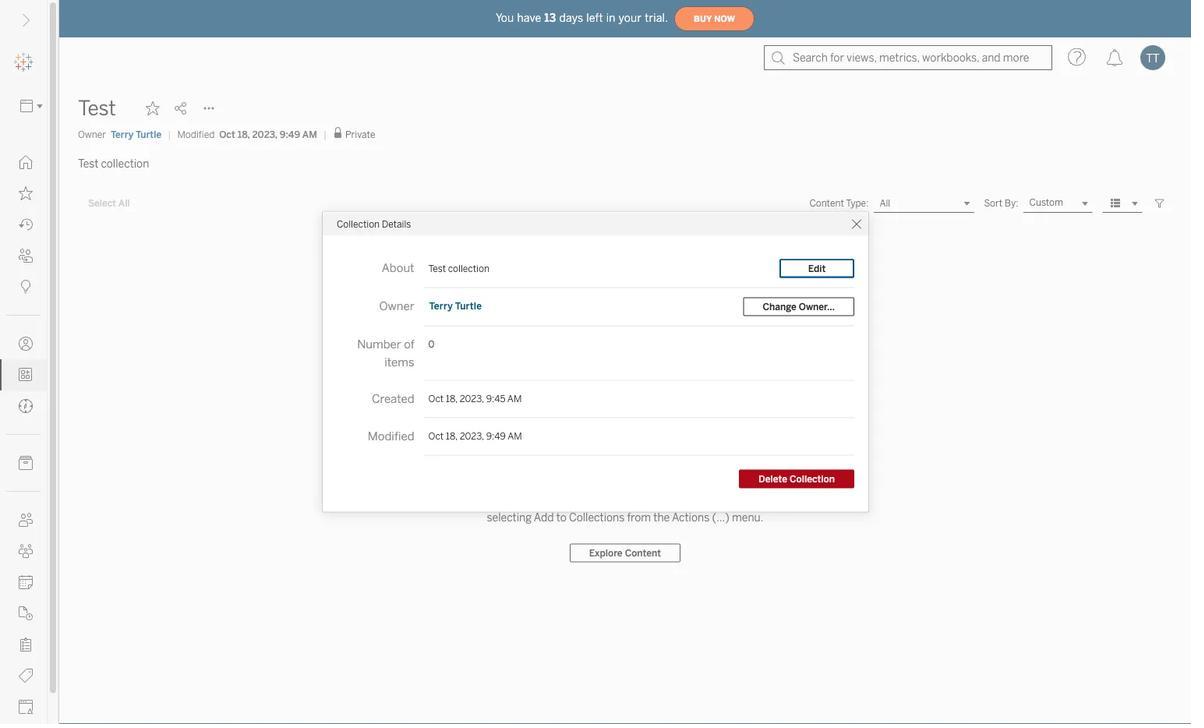 Task type: vqa. For each thing, say whether or not it's contained in the screenshot.
Schultz
no



Task type: locate. For each thing, give the bounding box(es) containing it.
0 horizontal spatial 9:49
[[280, 129, 300, 140]]

1 vertical spatial terry turtle link
[[429, 300, 483, 313]]

1 | from the left
[[168, 129, 171, 140]]

9:49 down 9:45
[[486, 431, 506, 442]]

modified
[[177, 129, 215, 140], [368, 430, 415, 444]]

1 horizontal spatial test collection
[[429, 263, 490, 274]]

1 horizontal spatial add
[[720, 498, 740, 510]]

content type:
[[810, 198, 869, 209]]

turtle inside collection details dialog
[[455, 301, 482, 312]]

collection inside collection details dialog
[[448, 263, 490, 274]]

1 vertical spatial add
[[534, 512, 554, 524]]

delete collection button
[[739, 470, 855, 489]]

edit
[[808, 263, 826, 274]]

explore content button
[[570, 544, 681, 563]]

collection up "this"
[[790, 474, 835, 485]]

am
[[302, 129, 317, 140], [508, 393, 522, 405], [508, 431, 522, 442]]

0 horizontal spatial modified
[[177, 129, 215, 140]]

owner…
[[799, 301, 835, 313]]

items down of
[[385, 356, 415, 370]]

1 vertical spatial in
[[469, 498, 478, 510]]

test inside collection details dialog
[[429, 263, 446, 274]]

owner for owner
[[379, 299, 415, 314]]

|
[[168, 129, 171, 140], [324, 129, 327, 140]]

content left type:
[[810, 198, 844, 209]]

1 vertical spatial items
[[743, 498, 771, 510]]

am right 9:45
[[508, 393, 522, 405]]

edit button
[[780, 259, 855, 278]]

0 vertical spatial owner
[[78, 129, 106, 140]]

collection up all
[[101, 157, 149, 170]]

owner
[[78, 129, 106, 140], [379, 299, 415, 314]]

content down from
[[625, 548, 661, 559]]

0 vertical spatial turtle
[[136, 129, 162, 140]]

0 vertical spatial items
[[385, 356, 415, 370]]

2 | from the left
[[324, 129, 327, 140]]

1 vertical spatial 9:49
[[486, 431, 506, 442]]

1 vertical spatial oct
[[429, 393, 444, 405]]

have
[[517, 12, 541, 24]]

add down for
[[534, 512, 554, 524]]

1 vertical spatial turtle
[[455, 301, 482, 312]]

1 vertical spatial am
[[508, 393, 522, 405]]

2 vertical spatial 2023,
[[460, 431, 484, 442]]

1 horizontal spatial 9:49
[[486, 431, 506, 442]]

2 vertical spatial oct
[[429, 431, 444, 442]]

0 vertical spatial content
[[810, 198, 844, 209]]

terry turtle link up all
[[111, 128, 162, 142]]

you
[[496, 12, 514, 24]]

1 horizontal spatial modified
[[368, 430, 415, 444]]

actions
[[672, 512, 710, 524]]

turtle
[[136, 129, 162, 140], [455, 301, 482, 312]]

owner up select
[[78, 129, 106, 140]]

meaningful
[[635, 498, 691, 510]]

2023,
[[252, 129, 277, 140], [460, 393, 484, 405], [460, 431, 484, 442]]

test collection
[[78, 157, 149, 170], [429, 263, 490, 274]]

0 vertical spatial add
[[720, 498, 740, 510]]

test collection up terry turtle
[[429, 263, 490, 274]]

1 vertical spatial collection
[[790, 474, 835, 485]]

selecting
[[487, 512, 532, 524]]

0 vertical spatial in
[[607, 12, 616, 24]]

terry turtle link for test
[[111, 128, 162, 142]]

terry up 0
[[429, 301, 453, 312]]

am down oct 18, 2023, 9:45 am
[[508, 431, 522, 442]]

9:49
[[280, 129, 300, 140], [486, 431, 506, 442]]

0 horizontal spatial terry
[[111, 129, 134, 140]]

oct
[[219, 129, 235, 140], [429, 393, 444, 405], [429, 431, 444, 442]]

access
[[585, 498, 620, 510]]

by:
[[1005, 198, 1019, 209]]

18,
[[238, 129, 250, 140], [446, 393, 458, 405], [446, 431, 458, 442]]

quick
[[556, 498, 583, 510]]

items inside number of items
[[385, 356, 415, 370]]

1 vertical spatial content
[[625, 548, 661, 559]]

collections
[[569, 512, 625, 524]]

13
[[545, 12, 556, 24]]

items up menu.
[[743, 498, 771, 510]]

1 horizontal spatial |
[[324, 129, 327, 140]]

collection
[[337, 219, 380, 230], [790, 474, 835, 485]]

left
[[587, 12, 603, 24]]

now
[[715, 14, 735, 24]]

to
[[622, 498, 632, 510], [773, 498, 783, 510], [557, 512, 567, 524]]

1 horizontal spatial collection
[[790, 474, 835, 485]]

9:49 left private
[[280, 129, 300, 140]]

0 horizontal spatial content
[[625, 548, 661, 559]]

terry turtle link
[[111, 128, 162, 142], [429, 300, 483, 313]]

am left private
[[302, 129, 317, 140]]

collection left "details"
[[337, 219, 380, 230]]

1 vertical spatial owner
[[379, 299, 415, 314]]

0 vertical spatial terry turtle link
[[111, 128, 162, 142]]

1 vertical spatial modified
[[368, 430, 415, 444]]

0 vertical spatial 2023,
[[252, 129, 277, 140]]

the
[[654, 512, 670, 524]]

1 vertical spatial test collection
[[429, 263, 490, 274]]

in
[[607, 12, 616, 24], [469, 498, 478, 510]]

am for created
[[508, 393, 522, 405]]

content
[[428, 498, 466, 510]]

of
[[404, 338, 415, 352]]

change owner… button
[[744, 298, 855, 316]]

1 horizontal spatial terry turtle link
[[429, 300, 483, 313]]

sort by:
[[985, 198, 1019, 209]]

1 vertical spatial terry
[[429, 301, 453, 312]]

1 horizontal spatial turtle
[[455, 301, 482, 312]]

2023, for modified
[[460, 431, 484, 442]]

1 horizontal spatial items
[[743, 498, 771, 510]]

(...)
[[712, 512, 730, 524]]

trial.
[[645, 12, 668, 24]]

2 vertical spatial 18,
[[446, 431, 458, 442]]

add
[[720, 498, 740, 510], [534, 512, 554, 524]]

0 horizontal spatial in
[[469, 498, 478, 510]]

oct for modified
[[429, 431, 444, 442]]

collection inside button
[[790, 474, 835, 485]]

collection
[[101, 157, 149, 170], [448, 263, 490, 274], [489, 498, 537, 510], [807, 498, 855, 510]]

0 horizontal spatial items
[[385, 356, 415, 370]]

1 horizontal spatial in
[[607, 12, 616, 24]]

select all
[[88, 198, 130, 209]]

in right left
[[607, 12, 616, 24]]

1 vertical spatial 2023,
[[460, 393, 484, 405]]

0 horizontal spatial add
[[534, 512, 554, 524]]

0 vertical spatial oct
[[219, 129, 235, 140]]

by
[[858, 498, 869, 510]]

1 horizontal spatial to
[[622, 498, 632, 510]]

buy now button
[[675, 6, 755, 31]]

0 horizontal spatial owner
[[78, 129, 106, 140]]

terry turtle link up 0
[[429, 300, 483, 313]]

0 horizontal spatial terry turtle link
[[111, 128, 162, 142]]

test
[[78, 96, 116, 120], [78, 157, 98, 170], [429, 263, 446, 274]]

terry up all
[[111, 129, 134, 140]]

0 vertical spatial collection
[[337, 219, 380, 230]]

to up from
[[622, 498, 632, 510]]

0 vertical spatial test collection
[[78, 157, 149, 170]]

in left a
[[469, 498, 478, 510]]

private
[[346, 129, 375, 140]]

about
[[382, 261, 415, 275]]

1 horizontal spatial content
[[810, 198, 844, 209]]

terry turtle link inside collection details dialog
[[429, 300, 483, 313]]

0
[[429, 339, 435, 350]]

to down quick
[[557, 512, 567, 524]]

0 horizontal spatial |
[[168, 129, 171, 140]]

select all button
[[78, 194, 140, 213]]

9:45
[[486, 393, 506, 405]]

collection up selecting
[[489, 498, 537, 510]]

collection up terry turtle
[[448, 263, 490, 274]]

18, for created
[[446, 393, 458, 405]]

content
[[810, 198, 844, 209], [625, 548, 661, 559]]

test collection up select all
[[78, 157, 149, 170]]

2 vertical spatial test
[[429, 263, 446, 274]]

days
[[560, 12, 584, 24]]

1 horizontal spatial terry
[[429, 301, 453, 312]]

add up the (...)
[[720, 498, 740, 510]]

buy
[[694, 14, 712, 24]]

terry inside collection details dialog
[[429, 301, 453, 312]]

content inside "button"
[[625, 548, 661, 559]]

items
[[385, 356, 415, 370], [743, 498, 771, 510]]

in inside organize content in a collection for quick access to meaningful data. add items to this collection by selecting add to collections from the actions (...) menu.
[[469, 498, 478, 510]]

test collection inside collection details dialog
[[429, 263, 490, 274]]

explore content
[[589, 548, 661, 559]]

you have 13 days left in your trial.
[[496, 12, 668, 24]]

1 vertical spatial 18,
[[446, 393, 458, 405]]

terry
[[111, 129, 134, 140], [429, 301, 453, 312]]

number
[[357, 338, 401, 352]]

items inside organize content in a collection for quick access to meaningful data. add items to this collection by selecting add to collections from the actions (...) menu.
[[743, 498, 771, 510]]

to left "this"
[[773, 498, 783, 510]]

1 vertical spatial test
[[78, 157, 98, 170]]

number of items
[[357, 338, 415, 370]]

2 vertical spatial am
[[508, 431, 522, 442]]

a
[[480, 498, 486, 510]]

owner inside collection details dialog
[[379, 299, 415, 314]]

1 horizontal spatial owner
[[379, 299, 415, 314]]

0 horizontal spatial collection
[[337, 219, 380, 230]]

2 horizontal spatial to
[[773, 498, 783, 510]]

owner down about in the top of the page
[[379, 299, 415, 314]]



Task type: describe. For each thing, give the bounding box(es) containing it.
for
[[540, 498, 554, 510]]

modified inside collection details dialog
[[368, 430, 415, 444]]

oct for created
[[429, 393, 444, 405]]

delete
[[759, 474, 788, 485]]

2023, for created
[[460, 393, 484, 405]]

0 horizontal spatial turtle
[[136, 129, 162, 140]]

collection left by
[[807, 498, 855, 510]]

details
[[382, 219, 411, 230]]

organize content in a collection for quick access to meaningful data. add items to this collection by selecting add to collections from the actions (...) menu.
[[381, 498, 869, 524]]

terry turtle link for about
[[429, 300, 483, 313]]

owner terry turtle | modified oct 18, 2023, 9:49 am |
[[78, 129, 327, 140]]

oct 18, 2023, 9:49 am
[[429, 431, 522, 442]]

oct 18, 2023, 9:45 am
[[429, 393, 522, 405]]

navigation panel element
[[0, 47, 47, 725]]

0 vertical spatial terry
[[111, 129, 134, 140]]

0 vertical spatial 18,
[[238, 129, 250, 140]]

select
[[88, 198, 116, 209]]

terry turtle
[[429, 301, 482, 312]]

0 horizontal spatial test collection
[[78, 157, 149, 170]]

this
[[786, 498, 804, 510]]

data.
[[693, 498, 718, 510]]

delete collection
[[759, 474, 835, 485]]

owner for owner terry turtle | modified oct 18, 2023, 9:49 am |
[[78, 129, 106, 140]]

sort
[[985, 198, 1003, 209]]

menu.
[[732, 512, 764, 524]]

main navigation. press the up and down arrow keys to access links. element
[[0, 147, 47, 725]]

0 vertical spatial 9:49
[[280, 129, 300, 140]]

collection details
[[337, 219, 411, 230]]

change
[[763, 301, 797, 313]]

explore
[[589, 548, 623, 559]]

0 horizontal spatial to
[[557, 512, 567, 524]]

0 vertical spatial test
[[78, 96, 116, 120]]

your
[[619, 12, 642, 24]]

collection details dialog
[[323, 213, 869, 512]]

created
[[372, 392, 415, 406]]

from
[[627, 512, 651, 524]]

9:49 inside collection details dialog
[[486, 431, 506, 442]]

organize
[[381, 498, 425, 510]]

all
[[118, 198, 130, 209]]

am for modified
[[508, 431, 522, 442]]

change owner…
[[763, 301, 835, 313]]

buy now
[[694, 14, 735, 24]]

0 vertical spatial modified
[[177, 129, 215, 140]]

18, for modified
[[446, 431, 458, 442]]

type:
[[846, 198, 869, 209]]

0 vertical spatial am
[[302, 129, 317, 140]]



